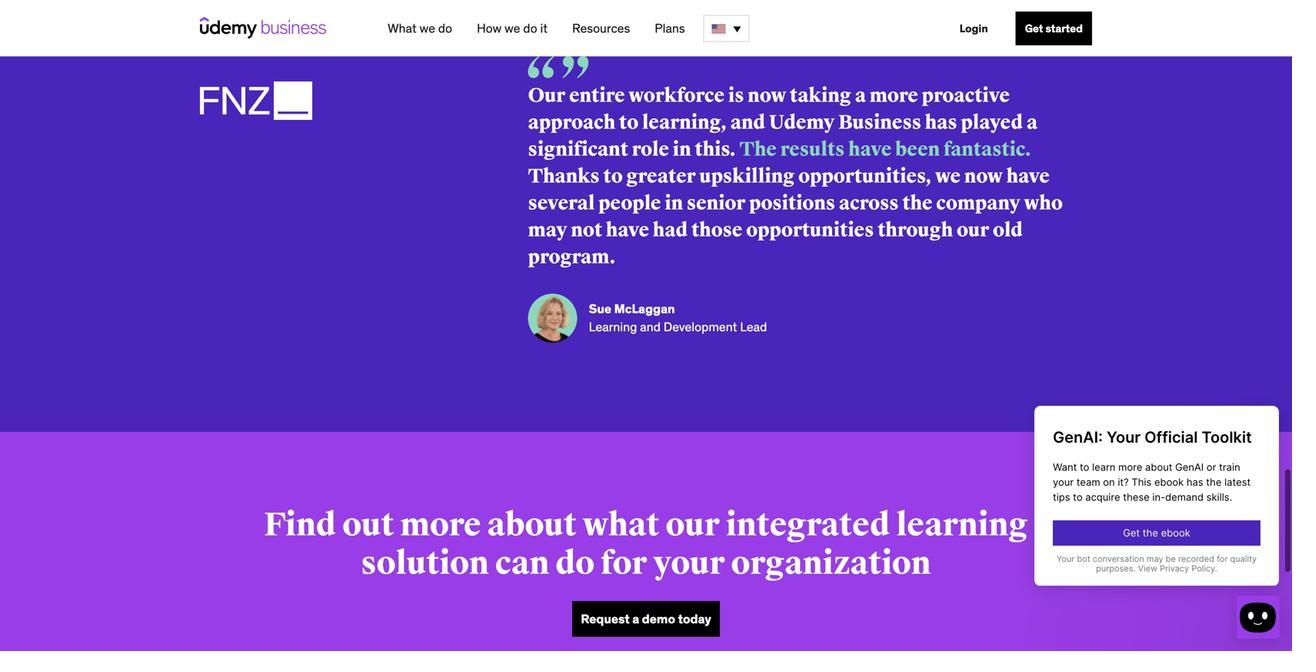 Task type: locate. For each thing, give the bounding box(es) containing it.
in down learning,
[[673, 155, 691, 179]]

upskilling
[[700, 182, 795, 206]]

a
[[855, 102, 866, 125], [1027, 128, 1038, 152], [633, 629, 639, 645]]

has
[[925, 128, 958, 152]]

0 horizontal spatial we
[[420, 20, 435, 36]]

opportunities
[[746, 236, 874, 260]]

through
[[878, 236, 953, 260]]

do left 'it' at the left top of page
[[523, 20, 537, 36]]

1 vertical spatial more
[[400, 523, 481, 563]]

0 horizontal spatial our
[[666, 523, 720, 563]]

we
[[420, 20, 435, 36], [505, 20, 520, 36], [936, 182, 961, 206]]

find out more about what our integrated learning solution can do for your organization
[[264, 523, 1028, 602]]

1 horizontal spatial more
[[870, 102, 918, 125]]

do left for
[[556, 562, 595, 602]]

1 horizontal spatial our
[[957, 236, 989, 260]]

we for how
[[505, 20, 520, 36]]

0 horizontal spatial now
[[748, 102, 786, 125]]

menu navigation
[[375, 0, 1092, 57]]

have up opportunities,
[[849, 155, 892, 179]]

your
[[653, 562, 725, 602]]

learning,
[[642, 128, 727, 152]]

more
[[870, 102, 918, 125], [400, 523, 481, 563]]

we inside the results have been fantastic. thanks to greater upskilling opportunities, we now have several people in senior positions across the company who may not have had those opportunities through our old program.
[[936, 182, 961, 206]]

plans
[[655, 20, 685, 36]]

the results have been fantastic. thanks to greater upskilling opportunities, we now have several people in senior positions across the company who may not have had those opportunities through our old program.
[[528, 155, 1063, 287]]

and inside our entire workforce is now taking a more proactive approach to learning, and udemy business has played a significant role in this.
[[731, 128, 766, 152]]

fantastic.
[[944, 155, 1032, 179]]

what
[[388, 20, 417, 36]]

now right the is
[[748, 102, 786, 125]]

taking
[[790, 102, 852, 125]]

can
[[495, 562, 550, 602]]

1 vertical spatial in
[[665, 209, 683, 233]]

more right out
[[400, 523, 481, 563]]

we right what
[[420, 20, 435, 36]]

1 vertical spatial and
[[640, 337, 661, 353]]

0 vertical spatial our
[[957, 236, 989, 260]]

0 vertical spatial and
[[731, 128, 766, 152]]

more inside our entire workforce is now taking a more proactive approach to learning, and udemy business has played a significant role in this.
[[870, 102, 918, 125]]

0 vertical spatial now
[[748, 102, 786, 125]]

0 vertical spatial in
[[673, 155, 691, 179]]

1 horizontal spatial now
[[965, 182, 1003, 206]]

played
[[961, 128, 1023, 152]]

1 horizontal spatial do
[[523, 20, 537, 36]]

0 horizontal spatial more
[[400, 523, 481, 563]]

to up people
[[604, 182, 623, 206]]

how we do it
[[477, 20, 548, 36]]

have
[[849, 155, 892, 179], [1007, 182, 1050, 206], [606, 236, 649, 260]]

do for how we do it
[[523, 20, 537, 36]]

have down people
[[606, 236, 649, 260]]

what we do button
[[382, 15, 458, 42]]

this.
[[695, 155, 736, 179]]

1 vertical spatial have
[[1007, 182, 1050, 206]]

now
[[748, 102, 786, 125], [965, 182, 1003, 206]]

0 horizontal spatial a
[[633, 629, 639, 645]]

learning
[[897, 523, 1028, 563]]

in
[[673, 155, 691, 179], [665, 209, 683, 233]]

our
[[957, 236, 989, 260], [666, 523, 720, 563]]

and up the
[[731, 128, 766, 152]]

in up had
[[665, 209, 683, 233]]

had
[[653, 236, 688, 260]]

have up who
[[1007, 182, 1050, 206]]

across
[[839, 209, 899, 233]]

0 horizontal spatial do
[[438, 20, 452, 36]]

we right the how
[[505, 20, 520, 36]]

do inside find out more about what our integrated learning solution can do for your organization
[[556, 562, 595, 602]]

a up the business at the right top
[[855, 102, 866, 125]]

resources button
[[566, 15, 636, 42]]

today
[[678, 629, 711, 645]]

out
[[342, 523, 394, 563]]

1 horizontal spatial have
[[849, 155, 892, 179]]

1 horizontal spatial we
[[505, 20, 520, 36]]

0 horizontal spatial have
[[606, 236, 649, 260]]

we up company
[[936, 182, 961, 206]]

login
[[960, 22, 988, 35]]

what
[[583, 523, 660, 563]]

several
[[528, 209, 595, 233]]

the
[[903, 209, 933, 233]]

a right played
[[1027, 128, 1038, 152]]

1 vertical spatial a
[[1027, 128, 1038, 152]]

2 vertical spatial a
[[633, 629, 639, 645]]

2 vertical spatial have
[[606, 236, 649, 260]]

do right what
[[438, 20, 452, 36]]

1 vertical spatial to
[[604, 182, 623, 206]]

development
[[664, 337, 737, 353]]

entire
[[569, 102, 625, 125]]

2 horizontal spatial have
[[1007, 182, 1050, 206]]

and down mclaggan
[[640, 337, 661, 353]]

0 vertical spatial more
[[870, 102, 918, 125]]

1 vertical spatial now
[[965, 182, 1003, 206]]

to up 'role'
[[619, 128, 639, 152]]

our right what
[[666, 523, 720, 563]]

request a demo today
[[581, 629, 711, 645]]

and
[[731, 128, 766, 152], [640, 337, 661, 353]]

integrated
[[726, 523, 890, 563]]

how we do it button
[[471, 15, 554, 42]]

to inside our entire workforce is now taking a more proactive approach to learning, and udemy business has played a significant role in this.
[[619, 128, 639, 152]]

greater
[[627, 182, 696, 206]]

get started link
[[1016, 12, 1092, 45]]

now inside the results have been fantastic. thanks to greater upskilling opportunities, we now have several people in senior positions across the company who may not have had those opportunities through our old program.
[[965, 182, 1003, 206]]

udemy business image
[[200, 17, 326, 38]]

been
[[896, 155, 940, 179]]

1 horizontal spatial a
[[855, 102, 866, 125]]

1 vertical spatial our
[[666, 523, 720, 563]]

now down the fantastic.
[[965, 182, 1003, 206]]

2 horizontal spatial we
[[936, 182, 961, 206]]

0 horizontal spatial and
[[640, 337, 661, 353]]

1 horizontal spatial and
[[731, 128, 766, 152]]

organization
[[731, 562, 931, 602]]

to
[[619, 128, 639, 152], [604, 182, 623, 206]]

0 vertical spatial to
[[619, 128, 639, 152]]

2 horizontal spatial do
[[556, 562, 595, 602]]

for
[[601, 562, 647, 602]]

do
[[438, 20, 452, 36], [523, 20, 537, 36], [556, 562, 595, 602]]

login button
[[951, 12, 998, 45]]

a left demo at the bottom
[[633, 629, 639, 645]]

approach
[[528, 128, 616, 152]]

thanks
[[528, 182, 600, 206]]

the
[[740, 155, 777, 179]]

mclaggan
[[614, 319, 675, 335]]

more up the business at the right top
[[870, 102, 918, 125]]

our down company
[[957, 236, 989, 260]]

how
[[477, 20, 502, 36]]

0 vertical spatial a
[[855, 102, 866, 125]]



Task type: describe. For each thing, give the bounding box(es) containing it.
program.
[[528, 263, 616, 287]]

find
[[264, 523, 336, 563]]

a inside 'button'
[[633, 629, 639, 645]]

started
[[1046, 22, 1083, 35]]

request a demo today link
[[573, 619, 720, 652]]

0 vertical spatial have
[[849, 155, 892, 179]]

lead
[[740, 337, 767, 353]]

results
[[781, 155, 845, 179]]

to inside the results have been fantastic. thanks to greater upskilling opportunities, we now have several people in senior positions across the company who may not have had those opportunities through our old program.
[[604, 182, 623, 206]]

now inside our entire workforce is now taking a more proactive approach to learning, and udemy business has played a significant role in this.
[[748, 102, 786, 125]]

about
[[487, 523, 577, 563]]

our inside find out more about what our integrated learning solution can do for your organization
[[666, 523, 720, 563]]

and inside "sue mclaggan learning and development lead"
[[640, 337, 661, 353]]

significant
[[528, 155, 628, 179]]

request
[[581, 629, 630, 645]]

may
[[528, 236, 567, 260]]

demo
[[642, 629, 676, 645]]

proactive
[[922, 102, 1010, 125]]

company
[[937, 209, 1021, 233]]

get
[[1025, 22, 1044, 35]]

get started
[[1025, 22, 1083, 35]]

what we do
[[388, 20, 452, 36]]

it
[[540, 20, 548, 36]]

role
[[632, 155, 669, 179]]

we for what
[[420, 20, 435, 36]]

opportunities,
[[799, 182, 932, 206]]

senior
[[687, 209, 746, 233]]

resources
[[572, 20, 630, 36]]

solution
[[361, 562, 489, 602]]

sue
[[589, 319, 612, 335]]

business
[[839, 128, 922, 152]]

plans button
[[649, 15, 691, 42]]

our inside the results have been fantastic. thanks to greater upskilling opportunities, we now have several people in senior positions across the company who may not have had those opportunities through our old program.
[[957, 236, 989, 260]]

in inside our entire workforce is now taking a more proactive approach to learning, and udemy business has played a significant role in this.
[[673, 155, 691, 179]]

more inside find out more about what our integrated learning solution can do for your organization
[[400, 523, 481, 563]]

sue mclaggan learning and development lead
[[589, 319, 767, 353]]

people
[[599, 209, 661, 233]]

positions
[[749, 209, 836, 233]]

in inside the results have been fantastic. thanks to greater upskilling opportunities, we now have several people in senior positions across the company who may not have had those opportunities through our old program.
[[665, 209, 683, 233]]

not
[[571, 236, 602, 260]]

workforce
[[629, 102, 725, 125]]

2 horizontal spatial a
[[1027, 128, 1038, 152]]

our entire workforce is now taking a more proactive approach to learning, and udemy business has played a significant role in this.
[[528, 102, 1038, 179]]

our
[[528, 102, 566, 125]]

learning
[[589, 337, 637, 353]]

request a demo today button
[[573, 619, 720, 652]]

do for what we do
[[438, 20, 452, 36]]

who
[[1024, 209, 1063, 233]]

is
[[728, 102, 744, 125]]

old
[[993, 236, 1023, 260]]

udemy
[[769, 128, 835, 152]]

those
[[692, 236, 743, 260]]



Task type: vqa. For each thing, say whether or not it's contained in the screenshot.
Retains
no



